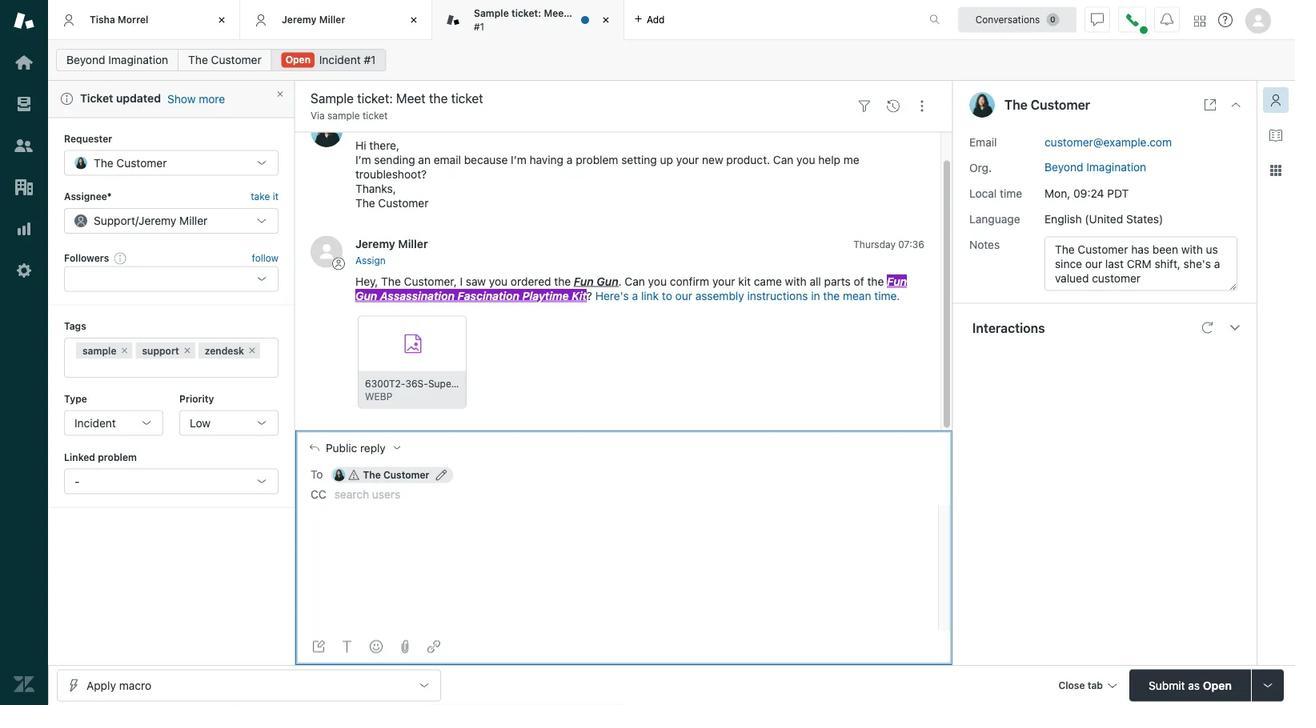 Task type: locate. For each thing, give the bounding box(es) containing it.
more
[[199, 92, 225, 105]]

1 horizontal spatial fun
[[887, 275, 907, 288]]

1 horizontal spatial beyond imagination
[[1045, 160, 1147, 173]]

1 vertical spatial close image
[[1230, 99, 1243, 111]]

ticket:
[[512, 8, 542, 19]]

beyond imagination up 09:24
[[1045, 160, 1147, 173]]

customer
[[211, 53, 262, 66], [1031, 97, 1091, 113], [116, 156, 167, 170], [378, 196, 429, 209], [384, 470, 430, 481]]

0 horizontal spatial beyond imagination link
[[56, 49, 179, 71]]

miller right /
[[179, 214, 208, 227]]

1 horizontal spatial i'm
[[511, 153, 527, 166]]

customer inside requester element
[[116, 156, 167, 170]]

mon, 09:24 pdt
[[1045, 187, 1129, 200]]

a right "having"
[[567, 153, 573, 166]]

add attachment image
[[399, 641, 412, 653]]

miller
[[319, 14, 346, 25], [179, 214, 208, 227], [398, 237, 428, 250]]

jeremy for jeremy miller assign
[[356, 237, 395, 250]]

0 vertical spatial #1
[[474, 21, 485, 32]]

customer@example.com image
[[333, 469, 346, 482]]

1 vertical spatial beyond
[[1045, 160, 1084, 173]]

get help image
[[1219, 13, 1233, 27]]

the up show more button
[[188, 53, 208, 66]]

format text image
[[341, 641, 354, 653]]

the customer link
[[178, 49, 272, 71]]

the right the hey,
[[381, 275, 401, 288]]

knowledge image
[[1270, 129, 1283, 142]]

gun down the hey,
[[356, 289, 377, 302]]

miller inside tab
[[319, 14, 346, 25]]

1 horizontal spatial problem
[[576, 153, 619, 166]]

gun up here's
[[597, 275, 619, 288]]

1 horizontal spatial sample
[[328, 110, 360, 121]]

conversations
[[976, 14, 1041, 25]]

1 horizontal spatial gun
[[597, 275, 619, 288]]

linked
[[64, 452, 95, 463]]

low button
[[179, 410, 279, 436]]

incident inside secondary element
[[319, 53, 361, 66]]

ticket up 'there,'
[[363, 110, 388, 121]]

0 horizontal spatial fun
[[574, 275, 594, 288]]

imagination inside secondary element
[[108, 53, 168, 66]]

0 vertical spatial can
[[774, 153, 794, 166]]

0 vertical spatial incident
[[319, 53, 361, 66]]

notifications image
[[1161, 13, 1174, 26]]

alert
[[48, 81, 295, 118]]

can inside hi there, i'm sending an email because i'm having a problem setting up your new product. can you help me troubleshoot? thanks, the customer
[[774, 153, 794, 166]]

close image up the customer link
[[214, 12, 230, 28]]

a
[[567, 153, 573, 166], [632, 289, 638, 302]]

sample left remove icon
[[82, 345, 116, 356]]

beyond up ticket
[[66, 53, 105, 66]]

close image right view more details "icon"
[[1230, 99, 1243, 111]]

0 vertical spatial beyond imagination
[[66, 53, 168, 66]]

the customer
[[188, 53, 262, 66], [1005, 97, 1091, 113], [94, 156, 167, 170], [363, 470, 430, 481]]

organizations image
[[14, 177, 34, 198]]

take it
[[251, 191, 279, 202]]

incident down jeremy miller tab
[[319, 53, 361, 66]]

remove image
[[120, 346, 129, 355]]

miller inside jeremy miller assign
[[398, 237, 428, 250]]

2 vertical spatial miller
[[398, 237, 428, 250]]

0 horizontal spatial miller
[[179, 214, 208, 227]]

2 horizontal spatial miller
[[398, 237, 428, 250]]

remove image right zendesk
[[247, 346, 257, 355]]

0 horizontal spatial beyond imagination
[[66, 53, 168, 66]]

0 horizontal spatial open
[[286, 54, 311, 65]]

customer inside secondary element
[[211, 53, 262, 66]]

language
[[970, 212, 1021, 225]]

0 horizontal spatial you
[[489, 275, 508, 288]]

can right product.
[[774, 153, 794, 166]]

0 vertical spatial beyond imagination link
[[56, 49, 179, 71]]

customer up more
[[211, 53, 262, 66]]

a inside hi there, i'm sending an email because i'm having a problem setting up your new product. can you help me troubleshoot? thanks, the customer
[[567, 153, 573, 166]]

1 vertical spatial miller
[[179, 214, 208, 227]]

the customer up more
[[188, 53, 262, 66]]

1 horizontal spatial beyond
[[1045, 160, 1084, 173]]

assignee*
[[64, 191, 112, 202]]

beyond imagination down the tisha morrel
[[66, 53, 168, 66]]

the inside secondary element
[[188, 53, 208, 66]]

1 horizontal spatial remove image
[[247, 346, 257, 355]]

incident
[[319, 53, 361, 66], [74, 416, 116, 429]]

Thursday 07:36 text field
[[854, 239, 925, 250]]

followers element
[[64, 266, 279, 292]]

0 horizontal spatial a
[[567, 153, 573, 166]]

1 horizontal spatial close image
[[598, 12, 614, 28]]

1 vertical spatial imagination
[[1087, 160, 1147, 173]]

1 vertical spatial your
[[713, 275, 736, 288]]

open inside secondary element
[[286, 54, 311, 65]]

zendesk
[[205, 345, 244, 356]]

1 horizontal spatial #1
[[474, 21, 485, 32]]

2 fun from the left
[[887, 275, 907, 288]]

customers image
[[14, 135, 34, 156]]

playtime
[[523, 289, 569, 302]]

public reply button
[[296, 431, 413, 465]]

you left help at the top right of the page
[[797, 153, 816, 166]]

via
[[311, 110, 325, 121]]

the customer inside requester element
[[94, 156, 167, 170]]

0 horizontal spatial jeremy
[[139, 214, 176, 227]]

priority
[[179, 393, 214, 404]]

i'm down hi
[[356, 153, 371, 166]]

views image
[[14, 94, 34, 115]]

linked problem element
[[64, 469, 279, 495]]

take
[[251, 191, 270, 202]]

close
[[1059, 680, 1086, 692]]

1 vertical spatial open
[[1204, 679, 1232, 692]]

kit
[[739, 275, 751, 288]]

jeremy up close ticket collision notification "image" at left top
[[282, 14, 317, 25]]

1 vertical spatial beyond imagination
[[1045, 160, 1147, 173]]

1 vertical spatial gun
[[356, 289, 377, 302]]

close image
[[214, 12, 230, 28], [1230, 99, 1243, 111]]

1 horizontal spatial open
[[1204, 679, 1232, 692]]

the
[[570, 8, 586, 19], [554, 275, 571, 288], [868, 275, 884, 288], [824, 289, 840, 302]]

? here's a link to our assembly instructions in the mean time.
[[587, 289, 901, 302]]

1 vertical spatial incident
[[74, 416, 116, 429]]

1 horizontal spatial ticket
[[588, 8, 615, 19]]

your right up
[[677, 153, 699, 166]]

jeremy miller link
[[356, 237, 428, 250]]

1 vertical spatial can
[[625, 275, 645, 288]]

the down requester
[[94, 156, 113, 170]]

add link (cmd k) image
[[428, 641, 440, 653]]

jeremy up assign button
[[356, 237, 395, 250]]

beyond imagination link down the tisha morrel
[[56, 49, 179, 71]]

0 vertical spatial gun
[[597, 275, 619, 288]]

problem down 'incident' popup button on the left bottom of page
[[98, 452, 137, 463]]

close image left sample
[[406, 12, 422, 28]]

2 remove image from the left
[[247, 346, 257, 355]]

1 horizontal spatial can
[[774, 153, 794, 166]]

edit user image
[[436, 470, 447, 481]]

1 horizontal spatial beyond imagination link
[[1045, 160, 1147, 173]]

0 horizontal spatial incident
[[74, 416, 116, 429]]

open
[[286, 54, 311, 65], [1204, 679, 1232, 692]]

time.
[[875, 289, 901, 302]]

miller up incident #1
[[319, 14, 346, 25]]

Public reply composer text field
[[303, 505, 934, 539]]

close tab button
[[1052, 670, 1124, 704]]

0 vertical spatial imagination
[[108, 53, 168, 66]]

2 horizontal spatial you
[[797, 153, 816, 166]]

customer up /
[[116, 156, 167, 170]]

followers
[[64, 252, 109, 264]]

beyond imagination for the beyond imagination link within secondary element
[[66, 53, 168, 66]]

#1 down sample
[[474, 21, 485, 32]]

support
[[142, 345, 179, 356]]

beyond imagination link up 09:24
[[1045, 160, 1147, 173]]

jeremy right 'support'
[[139, 214, 176, 227]]

fascination
[[458, 289, 520, 302]]

main element
[[0, 0, 48, 706]]

0 vertical spatial close image
[[214, 12, 230, 28]]

1 horizontal spatial close image
[[1230, 99, 1243, 111]]

beyond imagination
[[66, 53, 168, 66], [1045, 160, 1147, 173]]

#1 down jeremy miller tab
[[364, 53, 376, 66]]

macro
[[119, 679, 151, 692]]

-
[[74, 475, 80, 488]]

0 vertical spatial sample
[[328, 110, 360, 121]]

0 vertical spatial ticket
[[588, 8, 615, 19]]

can right .
[[625, 275, 645, 288]]

sample ticket: meet the ticket #1
[[474, 8, 615, 32]]

the customer right user image
[[1005, 97, 1091, 113]]

via sample ticket
[[311, 110, 388, 121]]

remove image for zendesk
[[247, 346, 257, 355]]

jeremy inside jeremy miller assign
[[356, 237, 395, 250]]

0 horizontal spatial your
[[677, 153, 699, 166]]

customer,
[[404, 275, 457, 288]]

follow
[[252, 252, 279, 264]]

webp
[[365, 391, 393, 403]]

close ticket collision notification image
[[275, 89, 285, 99]]

ticket inside sample ticket: meet the ticket #1
[[588, 8, 615, 19]]

incident button
[[64, 410, 163, 436]]

1 horizontal spatial your
[[713, 275, 736, 288]]

apply
[[86, 679, 116, 692]]

1 horizontal spatial incident
[[319, 53, 361, 66]]

beyond up mon,
[[1045, 160, 1084, 173]]

view more details image
[[1204, 99, 1217, 111]]

close image inside tab
[[598, 12, 614, 28]]

the right meet
[[570, 8, 586, 19]]

1 vertical spatial a
[[632, 289, 638, 302]]

email
[[970, 135, 997, 149]]

events image
[[887, 100, 900, 113]]

1 vertical spatial ticket
[[363, 110, 388, 121]]

your up assembly
[[713, 275, 736, 288]]

1 horizontal spatial you
[[648, 275, 667, 288]]

new
[[702, 153, 724, 166]]

/
[[135, 214, 139, 227]]

i
[[460, 275, 463, 288]]

type
[[64, 393, 87, 404]]

1 fun from the left
[[574, 275, 594, 288]]

open down jeremy miller
[[286, 54, 311, 65]]

0 horizontal spatial close image
[[214, 12, 230, 28]]

you up fascination
[[489, 275, 508, 288]]

beyond
[[66, 53, 105, 66], [1045, 160, 1084, 173]]

support / jeremy miller
[[94, 214, 208, 227]]

hide composer image
[[617, 424, 630, 437]]

0 vertical spatial beyond
[[66, 53, 105, 66]]

you
[[797, 153, 816, 166], [489, 275, 508, 288], [648, 275, 667, 288]]

the down thanks,
[[356, 196, 375, 209]]

sample
[[474, 8, 509, 19]]

1 horizontal spatial a
[[632, 289, 638, 302]]

jeremy miller
[[282, 14, 346, 25]]

fun up time.
[[887, 275, 907, 288]]

ticket updated show more
[[80, 92, 225, 105]]

i'm left "having"
[[511, 153, 527, 166]]

search users field
[[335, 487, 936, 503]]

the up playtime
[[554, 275, 571, 288]]

the customer down requester
[[94, 156, 167, 170]]

0 vertical spatial open
[[286, 54, 311, 65]]

there,
[[369, 138, 400, 152]]

beyond imagination for the beyond imagination link to the bottom
[[1045, 160, 1147, 173]]

#1
[[474, 21, 485, 32], [364, 53, 376, 66]]

0 vertical spatial your
[[677, 153, 699, 166]]

our
[[676, 289, 693, 302]]

fun up kit
[[574, 275, 594, 288]]

0 horizontal spatial #1
[[364, 53, 376, 66]]

1 horizontal spatial jeremy
[[282, 14, 317, 25]]

problem left setting
[[576, 153, 619, 166]]

incident down type
[[74, 416, 116, 429]]

1 vertical spatial problem
[[98, 452, 137, 463]]

(united
[[1085, 212, 1124, 225]]

a left link
[[632, 289, 638, 302]]

09:24
[[1074, 187, 1105, 200]]

you inside hi there, i'm sending an email because i'm having a problem setting up your new product. can you help me troubleshoot? thanks, the customer
[[797, 153, 816, 166]]

1 remove image from the left
[[182, 346, 192, 355]]

in
[[811, 289, 821, 302]]

can
[[774, 153, 794, 166], [625, 275, 645, 288]]

miller up customer,
[[398, 237, 428, 250]]

jeremy
[[282, 14, 317, 25], [139, 214, 176, 227], [356, 237, 395, 250]]

0 horizontal spatial ticket
[[363, 110, 388, 121]]

the inside requester element
[[94, 156, 113, 170]]

1 close image from the left
[[406, 12, 422, 28]]

imagination down customer@example.com
[[1087, 160, 1147, 173]]

your inside hi there, i'm sending an email because i'm having a problem setting up your new product. can you help me troubleshoot? thanks, the customer
[[677, 153, 699, 166]]

ticket right meet
[[588, 8, 615, 19]]

setting
[[622, 153, 657, 166]]

assign
[[356, 255, 386, 266]]

0 horizontal spatial imagination
[[108, 53, 168, 66]]

button displays agent's chat status as invisible. image
[[1092, 13, 1104, 26]]

you up link
[[648, 275, 667, 288]]

1 vertical spatial beyond imagination link
[[1045, 160, 1147, 173]]

0 vertical spatial a
[[567, 153, 573, 166]]

close image inside 'tisha morrel' tab
[[214, 12, 230, 28]]

0 horizontal spatial i'm
[[356, 153, 371, 166]]

add button
[[625, 0, 675, 39]]

help
[[819, 153, 841, 166]]

0 horizontal spatial beyond
[[66, 53, 105, 66]]

1 horizontal spatial miller
[[319, 14, 346, 25]]

0 vertical spatial jeremy
[[282, 14, 317, 25]]

an
[[418, 153, 431, 166]]

2 vertical spatial jeremy
[[356, 237, 395, 250]]

0 vertical spatial miller
[[319, 14, 346, 25]]

remove image right support
[[182, 346, 192, 355]]

remove image
[[182, 346, 192, 355], [247, 346, 257, 355]]

imagination for the beyond imagination link to the bottom
[[1087, 160, 1147, 173]]

ticket actions image
[[916, 100, 929, 113]]

close image
[[406, 12, 422, 28], [598, 12, 614, 28]]

1 horizontal spatial imagination
[[1087, 160, 1147, 173]]

fun
[[574, 275, 594, 288], [887, 275, 907, 288]]

sample right via
[[328, 110, 360, 121]]

fun gun assassination fascination playtime kit
[[356, 275, 907, 302]]

public
[[326, 441, 357, 455]]

2 horizontal spatial jeremy
[[356, 237, 395, 250]]

tags
[[64, 321, 86, 332]]

1 i'm from the left
[[356, 153, 371, 166]]

0 vertical spatial problem
[[576, 153, 619, 166]]

tisha
[[90, 14, 115, 25]]

#1 inside secondary element
[[364, 53, 376, 66]]

webp link
[[358, 316, 468, 410]]

tab
[[432, 0, 625, 40]]

0 horizontal spatial gun
[[356, 289, 377, 302]]

imagination up updated
[[108, 53, 168, 66]]

reply
[[360, 441, 386, 455]]

0 horizontal spatial remove image
[[182, 346, 192, 355]]

0 horizontal spatial close image
[[406, 12, 422, 28]]

incident inside popup button
[[74, 416, 116, 429]]

customer down thanks,
[[378, 196, 429, 209]]

beyond imagination inside secondary element
[[66, 53, 168, 66]]

1 vertical spatial jeremy
[[139, 214, 176, 227]]

show
[[167, 92, 196, 105]]

1 vertical spatial sample
[[82, 345, 116, 356]]

tabs tab list
[[48, 0, 913, 40]]

ticket
[[588, 8, 615, 19], [363, 110, 388, 121]]

close image left add dropdown button
[[598, 12, 614, 28]]

2 close image from the left
[[598, 12, 614, 28]]

1 vertical spatial #1
[[364, 53, 376, 66]]

open right "as"
[[1204, 679, 1232, 692]]

jeremy inside tab
[[282, 14, 317, 25]]



Task type: describe. For each thing, give the bounding box(es) containing it.
mon,
[[1045, 187, 1071, 200]]

the customer down reply
[[363, 470, 430, 481]]

support
[[94, 214, 135, 227]]

updated
[[116, 92, 161, 105]]

me
[[844, 153, 860, 166]]

having
[[530, 153, 564, 166]]

apps image
[[1270, 164, 1283, 177]]

all
[[810, 275, 822, 288]]

because
[[464, 153, 508, 166]]

conversationlabel log
[[295, 102, 953, 431]]

avatar image
[[311, 236, 343, 268]]

tab
[[1088, 680, 1104, 692]]

instructions
[[748, 289, 808, 302]]

kit
[[572, 289, 587, 302]]

The Customer has been with us since our last CRM shift, she's a valued customer text field
[[1045, 237, 1238, 291]]

0 horizontal spatial problem
[[98, 452, 137, 463]]

thanks,
[[356, 182, 396, 195]]

pdt
[[1108, 187, 1129, 200]]

admin image
[[14, 260, 34, 281]]

info on adding followers image
[[114, 252, 127, 264]]

tisha morrel tab
[[48, 0, 240, 40]]

up
[[660, 153, 674, 166]]

incident for incident
[[74, 416, 116, 429]]

submit as open
[[1149, 679, 1232, 692]]

0 horizontal spatial sample
[[82, 345, 116, 356]]

linked problem
[[64, 452, 137, 463]]

remove image for support
[[182, 346, 192, 355]]

show more button
[[167, 92, 225, 106]]

problem inside hi there, i'm sending an email because i'm having a problem setting up your new product. can you help me troubleshoot? thanks, the customer
[[576, 153, 619, 166]]

cc
[[311, 488, 327, 501]]

fun inside fun gun assassination fascination playtime kit
[[887, 275, 907, 288]]

miller for jeremy miller
[[319, 14, 346, 25]]

get started image
[[14, 52, 34, 73]]

tab containing sample ticket: meet the ticket
[[432, 0, 625, 40]]

jeremy miller assign
[[356, 237, 428, 266]]

customer@example.com
[[1045, 135, 1173, 149]]

2 i'm from the left
[[511, 153, 527, 166]]

conversations button
[[959, 7, 1077, 32]]

customer up customer@example.com
[[1031, 97, 1091, 113]]

org.
[[970, 161, 992, 174]]

came
[[754, 275, 782, 288]]

.
[[619, 275, 622, 288]]

beyond inside secondary element
[[66, 53, 105, 66]]

incident #1
[[319, 53, 376, 66]]

the down parts
[[824, 289, 840, 302]]

jeremy inside assignee* element
[[139, 214, 176, 227]]

zendesk support image
[[14, 10, 34, 31]]

#1 inside sample ticket: meet the ticket #1
[[474, 21, 485, 32]]

filter image
[[859, 100, 871, 113]]

close image inside jeremy miller tab
[[406, 12, 422, 28]]

low
[[190, 416, 211, 429]]

zendesk products image
[[1195, 16, 1206, 27]]

the inside sample ticket: meet the ticket #1
[[570, 8, 586, 19]]

local time
[[970, 187, 1023, 200]]

requester
[[64, 133, 112, 144]]

morrel
[[118, 14, 149, 25]]

local
[[970, 187, 997, 200]]

hey, the customer, i saw you ordered the fun gun . can you confirm your kit came with all parts of the
[[356, 275, 887, 288]]

jeremy miller tab
[[240, 0, 432, 40]]

insert emojis image
[[370, 641, 383, 653]]

apply macro
[[86, 679, 151, 692]]

customer context image
[[1270, 94, 1283, 107]]

to
[[662, 289, 673, 302]]

take it button
[[251, 189, 279, 205]]

hi
[[356, 138, 366, 152]]

the right user image
[[1005, 97, 1028, 113]]

incident for incident #1
[[319, 53, 361, 66]]

requester element
[[64, 150, 279, 176]]

time
[[1000, 187, 1023, 200]]

imagination for the beyond imagination link within secondary element
[[108, 53, 168, 66]]

reporting image
[[14, 219, 34, 239]]

alert containing ticket updated
[[48, 81, 295, 118]]

miller for jeremy miller assign
[[398, 237, 428, 250]]

notes
[[970, 238, 1000, 251]]

user image
[[970, 92, 995, 118]]

jeremy for jeremy miller
[[282, 14, 317, 25]]

thursday 07:36
[[854, 239, 925, 250]]

Subject field
[[308, 89, 847, 108]]

meet
[[544, 8, 568, 19]]

the right of
[[868, 275, 884, 288]]

close tab
[[1059, 680, 1104, 692]]

ordered
[[511, 275, 551, 288]]

customer inside hi there, i'm sending an email because i'm having a problem setting up your new product. can you help me troubleshoot? thanks, the customer
[[378, 196, 429, 209]]

troubleshoot?
[[356, 167, 427, 181]]

of
[[854, 275, 865, 288]]

confirm
[[670, 275, 710, 288]]

as
[[1189, 679, 1201, 692]]

miller inside assignee* element
[[179, 214, 208, 227]]

customer left edit user icon
[[384, 470, 430, 481]]

parts
[[825, 275, 851, 288]]

the inside hi there, i'm sending an email because i'm having a problem setting up your new product. can you help me troubleshoot? thanks, the customer
[[356, 196, 375, 209]]

public reply
[[326, 441, 386, 455]]

follow button
[[252, 251, 279, 265]]

with
[[785, 275, 807, 288]]

ticket
[[80, 92, 113, 105]]

gun inside fun gun assassination fascination playtime kit
[[356, 289, 377, 302]]

submit
[[1149, 679, 1186, 692]]

assembly
[[696, 289, 745, 302]]

?
[[587, 289, 593, 302]]

0 horizontal spatial can
[[625, 275, 645, 288]]

saw
[[466, 275, 486, 288]]

draft mode image
[[312, 641, 325, 653]]

displays possible ticket submission types image
[[1262, 680, 1275, 692]]

interactions
[[973, 320, 1046, 336]]

assign button
[[356, 254, 386, 268]]

hi there, i'm sending an email because i'm having a problem setting up your new product. can you help me troubleshoot? thanks, the customer
[[356, 138, 860, 209]]

states)
[[1127, 212, 1164, 225]]

zendesk image
[[14, 674, 34, 695]]

secondary element
[[48, 44, 1296, 76]]

english
[[1045, 212, 1082, 225]]

beyond imagination link inside secondary element
[[56, 49, 179, 71]]

it
[[273, 191, 279, 202]]

assassination
[[380, 289, 455, 302]]

thursday
[[854, 239, 896, 250]]

the customer inside secondary element
[[188, 53, 262, 66]]

here's
[[596, 289, 629, 302]]

the down reply
[[363, 470, 381, 481]]

assignee* element
[[64, 208, 279, 234]]

to
[[311, 468, 323, 481]]

here's a link to our assembly instructions in the mean time. link
[[596, 289, 901, 302]]

english (united states)
[[1045, 212, 1164, 225]]



Task type: vqa. For each thing, say whether or not it's contained in the screenshot.
live
no



